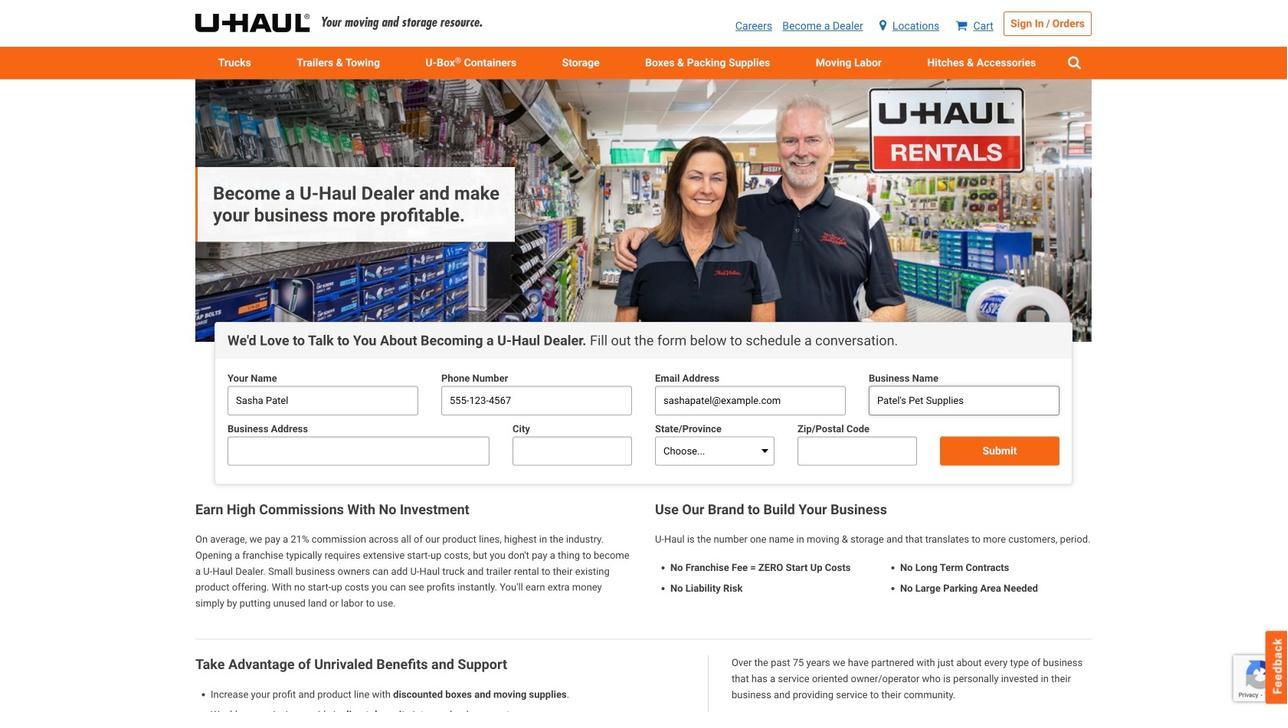 Task type: vqa. For each thing, say whether or not it's contained in the screenshot.
U-HAUL MOVING LABOR ICON
no



Task type: locate. For each thing, give the bounding box(es) containing it.
menu
[[195, 47, 1092, 79]]

4 menu item from the left
[[623, 47, 793, 79]]

6 menu item from the left
[[905, 47, 1059, 79]]

1 menu item from the left
[[195, 47, 274, 79]]

None telephone field
[[441, 386, 632, 415]]

None text field
[[228, 436, 490, 466], [513, 436, 632, 466], [228, 436, 490, 466], [513, 436, 632, 466]]

2 menu item from the left
[[274, 47, 403, 79]]

5 menu item from the left
[[793, 47, 905, 79]]

None text field
[[228, 386, 418, 415], [869, 386, 1060, 415], [798, 436, 917, 466], [228, 386, 418, 415], [869, 386, 1060, 415], [798, 436, 917, 466]]

menu item
[[195, 47, 274, 79], [274, 47, 403, 79], [540, 47, 623, 79], [623, 47, 793, 79], [793, 47, 905, 79], [905, 47, 1059, 79]]

3 menu item from the left
[[540, 47, 623, 79]]

a couple inside of a u-haul store image
[[195, 79, 1092, 342]]

banner
[[0, 0, 1288, 79], [195, 79, 1092, 342]]

None email field
[[655, 386, 846, 415]]



